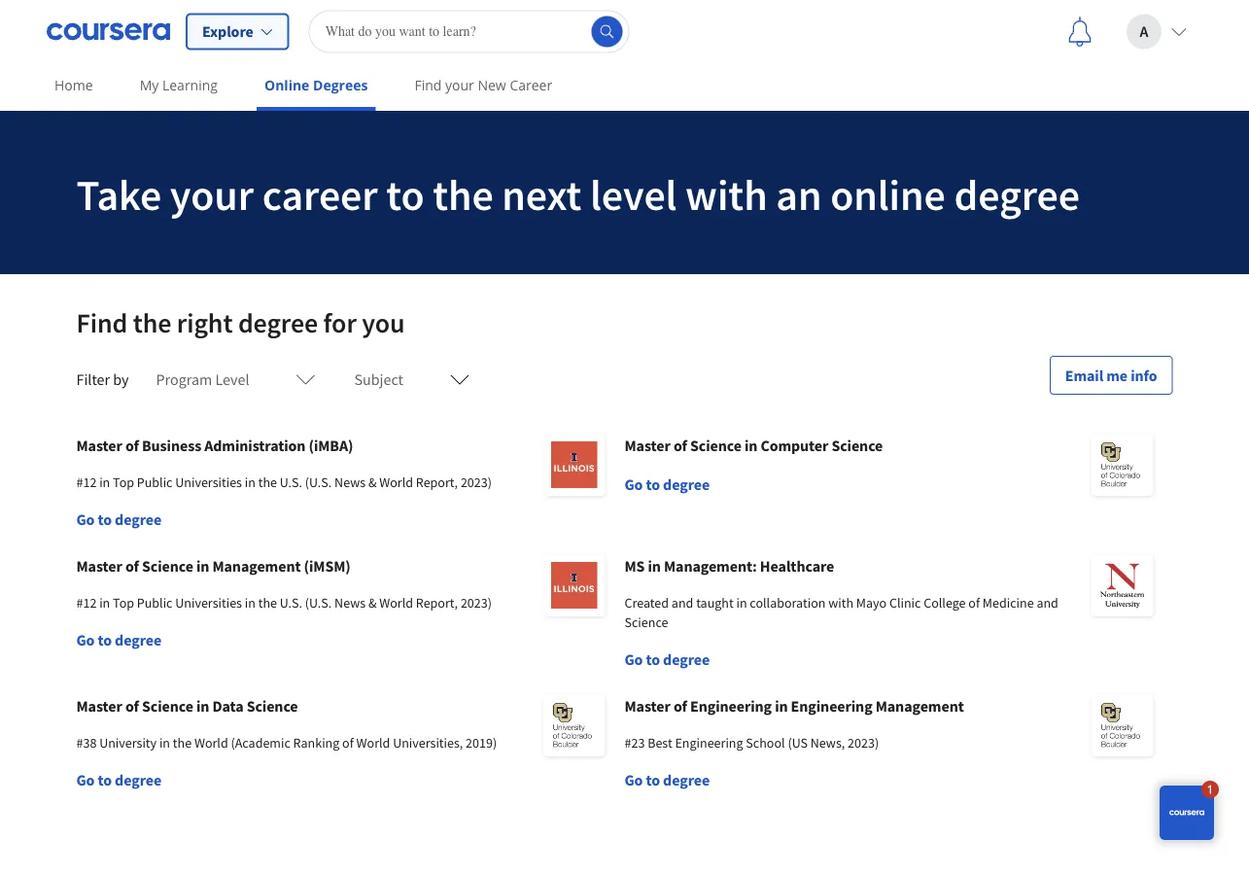 Task type: locate. For each thing, give the bounding box(es) containing it.
go to degree
[[625, 475, 710, 494], [76, 510, 162, 529], [76, 630, 162, 650], [625, 650, 710, 669], [76, 770, 162, 790], [625, 770, 710, 790]]

(us
[[788, 734, 808, 752]]

your for career
[[170, 167, 254, 221]]

1 u.s. from the top
[[280, 474, 302, 491]]

master for master of business administration (imba)
[[76, 436, 122, 455]]

university of colorado boulder image
[[1092, 434, 1154, 496], [543, 694, 605, 757], [1092, 694, 1154, 757]]

1 vertical spatial university of illinois at urbana-champaign image
[[543, 554, 605, 617]]

and left taught
[[672, 594, 694, 612]]

email me info
[[1066, 366, 1158, 385]]

1 vertical spatial management
[[876, 696, 965, 716]]

created
[[625, 594, 669, 612]]

report,
[[416, 474, 458, 491], [416, 594, 458, 612]]

of for master of science in computer science
[[674, 436, 688, 455]]

0 horizontal spatial with
[[686, 167, 768, 221]]

2023)
[[461, 474, 492, 491], [461, 594, 492, 612], [848, 734, 879, 752]]

public down 'master of science in management (imsm)'
[[137, 594, 173, 612]]

master of science in management (imsm)
[[76, 556, 351, 576]]

u.s. down administration
[[280, 474, 302, 491]]

2 vertical spatial 2023)
[[848, 734, 879, 752]]

public
[[137, 474, 173, 491], [137, 594, 173, 612]]

0 vertical spatial report,
[[416, 474, 458, 491]]

(u.s. for management
[[305, 594, 332, 612]]

go to degree up ms
[[625, 475, 710, 494]]

1 vertical spatial &
[[368, 594, 377, 612]]

0 vertical spatial u.s.
[[280, 474, 302, 491]]

1 vertical spatial with
[[829, 594, 854, 612]]

(u.s. down (imba) on the left of page
[[305, 474, 332, 491]]

public down business at the left
[[137, 474, 173, 491]]

1 #12 from the top
[[76, 474, 97, 491]]

1 vertical spatial 2023)
[[461, 594, 492, 612]]

2019)
[[466, 734, 497, 752]]

go to degree up master of science in data science
[[76, 630, 162, 650]]

in
[[745, 436, 758, 455], [99, 474, 110, 491], [245, 474, 256, 491], [196, 556, 209, 576], [648, 556, 661, 576], [99, 594, 110, 612], [245, 594, 256, 612], [737, 594, 747, 612], [196, 696, 209, 716], [775, 696, 788, 716], [159, 734, 170, 752]]

master
[[76, 436, 122, 455], [625, 436, 671, 455], [76, 556, 122, 576], [76, 696, 122, 716], [625, 696, 671, 716]]

2 and from the left
[[1037, 594, 1059, 612]]

and right the medicine in the bottom of the page
[[1037, 594, 1059, 612]]

degree
[[955, 167, 1080, 221], [238, 306, 318, 340], [663, 475, 710, 494], [115, 510, 162, 529], [115, 630, 162, 650], [663, 650, 710, 669], [115, 770, 162, 790], [663, 770, 710, 790]]

my learning
[[140, 76, 218, 94]]

master for master of science in computer science
[[625, 436, 671, 455]]

0 vertical spatial with
[[686, 167, 768, 221]]

go
[[625, 475, 643, 494], [76, 510, 95, 529], [76, 630, 95, 650], [625, 650, 643, 669], [76, 770, 95, 790], [625, 770, 643, 790]]

(imsm)
[[304, 556, 351, 576]]

to
[[386, 167, 424, 221], [646, 475, 660, 494], [98, 510, 112, 529], [98, 630, 112, 650], [646, 650, 660, 669], [98, 770, 112, 790], [646, 770, 660, 790]]

top
[[113, 474, 134, 491], [113, 594, 134, 612]]

university of colorado boulder image for master of science in computer science
[[1092, 434, 1154, 496]]

find your new career link
[[407, 63, 560, 107]]

master for master of science in data science
[[76, 696, 122, 716]]

to for master of business administration (imba)
[[98, 510, 112, 529]]

1 news from the top
[[335, 474, 366, 491]]

0 vertical spatial your
[[445, 76, 474, 94]]

1 horizontal spatial and
[[1037, 594, 1059, 612]]

with
[[686, 167, 768, 221], [829, 594, 854, 612]]

2 & from the top
[[368, 594, 377, 612]]

go to degree for (imba)
[[76, 510, 162, 529]]

science
[[691, 436, 742, 455], [832, 436, 883, 455], [142, 556, 193, 576], [625, 614, 669, 631], [142, 696, 193, 716], [247, 696, 298, 716]]

your
[[445, 76, 474, 94], [170, 167, 254, 221]]

1 vertical spatial universities
[[175, 594, 242, 612]]

1 #12 in top public universities in the u.s. (u.s. news & world report, 2023) from the top
[[76, 474, 492, 491]]

the
[[433, 167, 494, 221], [133, 306, 171, 340], [258, 474, 277, 491], [258, 594, 277, 612], [173, 734, 192, 752]]

1 university of illinois at urbana-champaign image from the top
[[543, 434, 605, 496]]

your for new
[[445, 76, 474, 94]]

engineering up #23 best engineering school (us news, 2023)
[[691, 696, 772, 716]]

2 top from the top
[[113, 594, 134, 612]]

administration
[[204, 436, 306, 455]]

(u.s.
[[305, 474, 332, 491], [305, 594, 332, 612]]

for
[[323, 306, 357, 340]]

go to degree down best
[[625, 770, 710, 790]]

online
[[831, 167, 946, 221]]

1 vertical spatial public
[[137, 594, 173, 612]]

(imba)
[[309, 436, 353, 455]]

with left the mayo
[[829, 594, 854, 612]]

2 (u.s. from the top
[[305, 594, 332, 612]]

go to degree down business at the left
[[76, 510, 162, 529]]

clinic
[[890, 594, 921, 612]]

1 vertical spatial your
[[170, 167, 254, 221]]

(academic
[[231, 734, 291, 752]]

the left right
[[133, 306, 171, 340]]

and
[[672, 594, 694, 612], [1037, 594, 1059, 612]]

#23
[[625, 734, 645, 752]]

universities
[[175, 474, 242, 491], [175, 594, 242, 612]]

of inside created and taught in collaboration with mayo clinic college of medicine and science
[[969, 594, 980, 612]]

university of colorado boulder image for master of engineering in engineering management
[[1092, 694, 1154, 757]]

1 report, from the top
[[416, 474, 458, 491]]

with left an
[[686, 167, 768, 221]]

university of illinois at urbana-champaign image
[[543, 434, 605, 496], [543, 554, 605, 617]]

universities,
[[393, 734, 463, 752]]

2 u.s. from the top
[[280, 594, 302, 612]]

school
[[746, 734, 785, 752]]

0 vertical spatial find
[[415, 76, 442, 94]]

0 vertical spatial #12
[[76, 474, 97, 491]]

None search field
[[309, 10, 630, 53]]

go for engineering
[[625, 770, 643, 790]]

take your career to the next level with an online degree
[[76, 167, 1080, 221]]

learning
[[162, 76, 218, 94]]

go to degree down created
[[625, 650, 710, 669]]

career
[[510, 76, 553, 94]]

to for master of engineering in engineering management
[[646, 770, 660, 790]]

2 public from the top
[[137, 594, 173, 612]]

a
[[1140, 22, 1149, 41]]

online degrees
[[265, 76, 368, 94]]

best
[[648, 734, 673, 752]]

1 horizontal spatial with
[[829, 594, 854, 612]]

1 vertical spatial find
[[76, 306, 128, 340]]

1 vertical spatial report,
[[416, 594, 458, 612]]

business
[[142, 436, 201, 455]]

0 vertical spatial public
[[137, 474, 173, 491]]

1 vertical spatial #12 in top public universities in the u.s. (u.s. news & world report, 2023)
[[76, 594, 492, 612]]

take
[[76, 167, 162, 221]]

of for master of business administration (imba)
[[125, 436, 139, 455]]

find
[[415, 76, 442, 94], [76, 306, 128, 340]]

go to degree down university
[[76, 770, 162, 790]]

& for master of business administration (imba)
[[368, 474, 377, 491]]

2 #12 from the top
[[76, 594, 97, 612]]

1 universities from the top
[[175, 474, 242, 491]]

1 vertical spatial news
[[335, 594, 366, 612]]

my
[[140, 76, 159, 94]]

0 vertical spatial (u.s.
[[305, 474, 332, 491]]

filter
[[76, 370, 110, 389]]

0 vertical spatial &
[[368, 474, 377, 491]]

0 vertical spatial 2023)
[[461, 474, 492, 491]]

0 vertical spatial universities
[[175, 474, 242, 491]]

1 horizontal spatial find
[[415, 76, 442, 94]]

your left new
[[445, 76, 474, 94]]

0 horizontal spatial management
[[212, 556, 301, 576]]

universities down 'master of science in management (imsm)'
[[175, 594, 242, 612]]

0 horizontal spatial find
[[76, 306, 128, 340]]

master of engineering in engineering management
[[625, 696, 965, 716]]

#12 in top public universities in the u.s. (u.s. news & world report, 2023) for management
[[76, 594, 492, 612]]

2 university of illinois at urbana-champaign image from the top
[[543, 554, 605, 617]]

career
[[262, 167, 378, 221]]

0 horizontal spatial and
[[672, 594, 694, 612]]

college
[[924, 594, 966, 612]]

1 vertical spatial u.s.
[[280, 594, 302, 612]]

the down 'master of science in management (imsm)'
[[258, 594, 277, 612]]

1 horizontal spatial your
[[445, 76, 474, 94]]

with inside created and taught in collaboration with mayo clinic college of medicine and science
[[829, 594, 854, 612]]

of for master of engineering in engineering management
[[674, 696, 688, 716]]

healthcare
[[760, 556, 835, 576]]

coursera image
[[47, 16, 170, 47]]

2 news from the top
[[335, 594, 366, 612]]

#12 in top public universities in the u.s. (u.s. news & world report, 2023)
[[76, 474, 492, 491], [76, 594, 492, 612]]

report, for master of business administration (imba)
[[416, 474, 458, 491]]

1 top from the top
[[113, 474, 134, 491]]

degrees
[[313, 76, 368, 94]]

find inside find your new career link
[[415, 76, 442, 94]]

0 vertical spatial #12 in top public universities in the u.s. (u.s. news & world report, 2023)
[[76, 474, 492, 491]]

find up filter by
[[76, 306, 128, 340]]

collaboration
[[750, 594, 826, 612]]

an
[[776, 167, 822, 221]]

2 report, from the top
[[416, 594, 458, 612]]

1 vertical spatial #12
[[76, 594, 97, 612]]

2 #12 in top public universities in the u.s. (u.s. news & world report, 2023) from the top
[[76, 594, 492, 612]]

u.s.
[[280, 474, 302, 491], [280, 594, 302, 612]]

0 vertical spatial news
[[335, 474, 366, 491]]

2 universities from the top
[[175, 594, 242, 612]]

1 public from the top
[[137, 474, 173, 491]]

#12 in top public universities in the u.s. (u.s. news & world report, 2023) down administration
[[76, 474, 492, 491]]

of
[[125, 436, 139, 455], [674, 436, 688, 455], [125, 556, 139, 576], [969, 594, 980, 612], [125, 696, 139, 716], [674, 696, 688, 716], [342, 734, 354, 752]]

0 vertical spatial university of illinois at urbana-champaign image
[[543, 434, 605, 496]]

subject
[[354, 370, 404, 389]]

universities down the master of business administration (imba)
[[175, 474, 242, 491]]

#12
[[76, 474, 97, 491], [76, 594, 97, 612]]

#12 in top public universities in the u.s. (u.s. news & world report, 2023) down the (imsm)
[[76, 594, 492, 612]]

medicine
[[983, 594, 1034, 612]]

management
[[212, 556, 301, 576], [876, 696, 965, 716]]

ms
[[625, 556, 645, 576]]

university of colorado boulder image for master of science in data science
[[543, 694, 605, 757]]

report, for master of science in management (imsm)
[[416, 594, 458, 612]]

u.s. down 'master of science in management (imsm)'
[[280, 594, 302, 612]]

explore button
[[186, 13, 290, 50]]

online degrees link
[[257, 63, 376, 111]]

1 & from the top
[[368, 474, 377, 491]]

universities for administration
[[175, 474, 242, 491]]

your right take
[[170, 167, 254, 221]]

&
[[368, 474, 377, 491], [368, 594, 377, 612]]

(u.s. down the (imsm)
[[305, 594, 332, 612]]

1 vertical spatial (u.s.
[[305, 594, 332, 612]]

news down (imba) on the left of page
[[335, 474, 366, 491]]

engineering right best
[[675, 734, 744, 752]]

1 vertical spatial top
[[113, 594, 134, 612]]

go to degree for management
[[76, 630, 162, 650]]

created and taught in collaboration with mayo clinic college of medicine and science
[[625, 594, 1059, 631]]

1 (u.s. from the top
[[305, 474, 332, 491]]

0 vertical spatial top
[[113, 474, 134, 491]]

news down the (imsm)
[[335, 594, 366, 612]]

news
[[335, 474, 366, 491], [335, 594, 366, 612]]

find left new
[[415, 76, 442, 94]]

universities for in
[[175, 594, 242, 612]]

0 horizontal spatial your
[[170, 167, 254, 221]]



Task type: describe. For each thing, give the bounding box(es) containing it.
management:
[[664, 556, 757, 576]]

the down master of science in data science
[[173, 734, 192, 752]]

university
[[99, 734, 157, 752]]

data
[[212, 696, 244, 716]]

a button
[[1112, 0, 1203, 63]]

u.s. for (imba)
[[280, 474, 302, 491]]

find for find your new career
[[415, 76, 442, 94]]

#38 university in the world (academic ranking of world universities, 2019)
[[76, 734, 497, 752]]

top for science
[[113, 594, 134, 612]]

right
[[177, 306, 233, 340]]

program
[[156, 370, 212, 389]]

taught
[[696, 594, 734, 612]]

home
[[54, 76, 93, 94]]

the left next
[[433, 167, 494, 221]]

find the right degree for you
[[76, 306, 405, 340]]

you
[[362, 306, 405, 340]]

of for master of science in management (imsm)
[[125, 556, 139, 576]]

level
[[215, 370, 249, 389]]

go for (imba)
[[76, 510, 95, 529]]

to for master of science in management (imsm)
[[98, 630, 112, 650]]

science inside created and taught in collaboration with mayo clinic college of medicine and science
[[625, 614, 669, 631]]

news for master of science in management (imsm)
[[335, 594, 366, 612]]

#12 for master of science in management (imsm)
[[76, 594, 97, 612]]

public for science
[[137, 594, 173, 612]]

mayo
[[857, 594, 887, 612]]

ms in management: healthcare
[[625, 556, 835, 576]]

by
[[113, 370, 129, 389]]

(u.s. for (imba)
[[305, 474, 332, 491]]

of for master of science in data science
[[125, 696, 139, 716]]

to for master of science in data science
[[98, 770, 112, 790]]

online
[[265, 76, 310, 94]]

email
[[1066, 366, 1104, 385]]

filter by
[[76, 370, 129, 389]]

#38
[[76, 734, 97, 752]]

next
[[502, 167, 582, 221]]

university of illinois at urbana-champaign image for master of business administration (imba)
[[543, 434, 605, 496]]

find your new career
[[415, 76, 553, 94]]

0 vertical spatial management
[[212, 556, 301, 576]]

info
[[1131, 366, 1158, 385]]

me
[[1107, 366, 1128, 385]]

master of science in data science
[[76, 696, 298, 716]]

engineering for in
[[691, 696, 772, 716]]

master of science in computer science
[[625, 436, 883, 455]]

email me info button
[[1050, 356, 1173, 395]]

my learning link
[[132, 63, 226, 107]]

in inside created and taught in collaboration with mayo clinic college of medicine and science
[[737, 594, 747, 612]]

& for master of science in management (imsm)
[[368, 594, 377, 612]]

master of business administration (imba)
[[76, 436, 353, 455]]

program level
[[156, 370, 249, 389]]

university of illinois at urbana-champaign image for master of science in management (imsm)
[[543, 554, 605, 617]]

go to degree for data
[[76, 770, 162, 790]]

computer
[[761, 436, 829, 455]]

northeastern university image
[[1092, 554, 1154, 617]]

engineering up news,
[[791, 696, 873, 716]]

What do you want to learn? text field
[[309, 10, 630, 53]]

go for data
[[76, 770, 95, 790]]

top for business
[[113, 474, 134, 491]]

the down administration
[[258, 474, 277, 491]]

go to degree for engineering
[[625, 770, 710, 790]]

news,
[[811, 734, 845, 752]]

go for management
[[76, 630, 95, 650]]

1 and from the left
[[672, 594, 694, 612]]

home link
[[47, 63, 101, 107]]

program level button
[[144, 356, 327, 403]]

2023) for master of science in management (imsm)
[[461, 594, 492, 612]]

#23 best engineering school (us news, 2023)
[[625, 734, 879, 752]]

subject button
[[343, 356, 481, 403]]

2023) for master of business administration (imba)
[[461, 474, 492, 491]]

engineering for school
[[675, 734, 744, 752]]

public for business
[[137, 474, 173, 491]]

master for master of engineering in engineering management
[[625, 696, 671, 716]]

news for master of business administration (imba)
[[335, 474, 366, 491]]

#12 in top public universities in the u.s. (u.s. news & world report, 2023) for (imba)
[[76, 474, 492, 491]]

level
[[590, 167, 677, 221]]

1 horizontal spatial management
[[876, 696, 965, 716]]

new
[[478, 76, 506, 94]]

u.s. for management
[[280, 594, 302, 612]]

master for master of science in management (imsm)
[[76, 556, 122, 576]]

ranking
[[293, 734, 340, 752]]

to for ms in management: healthcare
[[646, 650, 660, 669]]

#12 for master of business administration (imba)
[[76, 474, 97, 491]]

find for find the right degree for you
[[76, 306, 128, 340]]

explore
[[202, 22, 254, 41]]



Task type: vqa. For each thing, say whether or not it's contained in the screenshot.
right the Python
no



